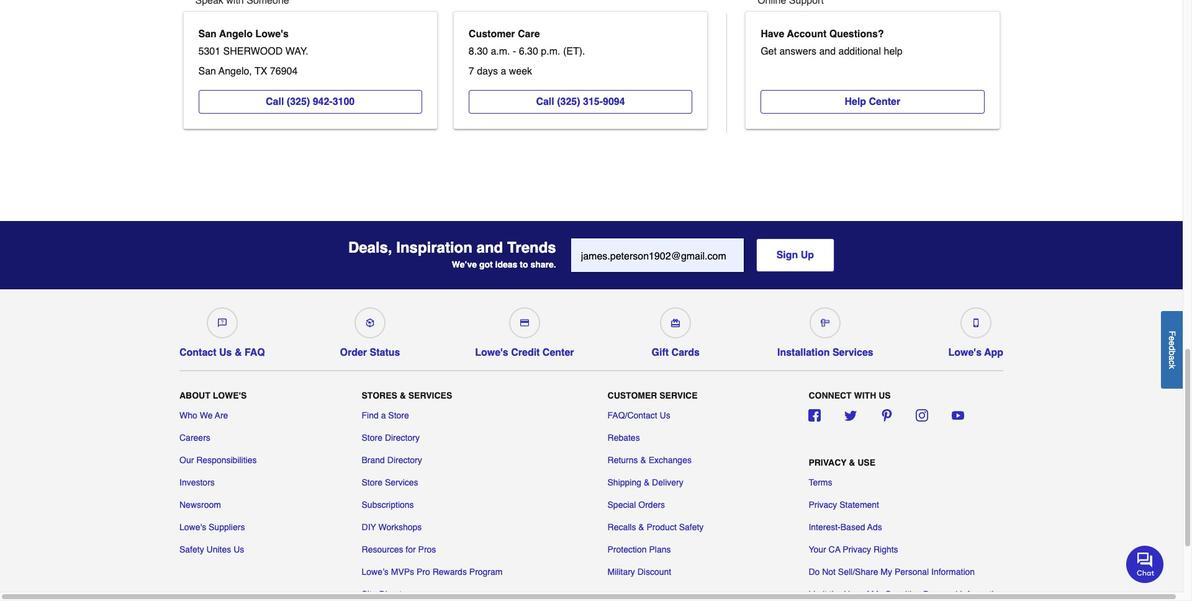 Task type: vqa. For each thing, say whether or not it's contained in the screenshot.
& associated with Stores & Services
yes



Task type: locate. For each thing, give the bounding box(es) containing it.
2 vertical spatial privacy
[[843, 545, 871, 555]]

san
[[198, 29, 217, 40], [198, 66, 216, 77]]

0 horizontal spatial call
[[266, 96, 284, 107]]

0 horizontal spatial customer
[[469, 29, 515, 40]]

brand
[[362, 455, 385, 465]]

2 e from the top
[[1168, 341, 1178, 346]]

0 horizontal spatial us
[[219, 347, 232, 358]]

resources for pros link
[[362, 543, 436, 556]]

lowe's inside san angelo lowe's 5301 sherwood way. san angelo, tx 76904
[[255, 29, 289, 40]]

(325) left the 942-
[[287, 96, 310, 107]]

76904
[[270, 66, 298, 77]]

store down brand
[[362, 478, 383, 488]]

twitter image
[[845, 409, 857, 422]]

f e e d b a c k
[[1168, 331, 1178, 369]]

2 horizontal spatial us
[[660, 411, 671, 420]]

directory down store directory
[[387, 455, 422, 465]]

careers link
[[179, 432, 210, 444]]

customer care image
[[218, 319, 227, 327]]

pro
[[417, 567, 430, 577]]

privacy up terms
[[809, 458, 847, 468]]

ca
[[829, 545, 841, 555]]

(325) left '315-'
[[557, 96, 580, 107]]

store directory
[[362, 433, 420, 443]]

workshops
[[379, 522, 422, 532]]

sign up form
[[571, 239, 835, 273]]

subscriptions link
[[362, 499, 414, 511]]

use up statement
[[858, 458, 876, 468]]

1 horizontal spatial (325)
[[557, 96, 580, 107]]

k
[[1168, 364, 1178, 369]]

gift card image
[[672, 319, 680, 327]]

0 vertical spatial us
[[219, 347, 232, 358]]

returns
[[608, 455, 638, 465]]

lowe's inside the lowe's app link
[[949, 347, 982, 358]]

& right returns
[[641, 455, 646, 465]]

about lowe's
[[179, 391, 247, 401]]

investors
[[179, 478, 215, 488]]

1 vertical spatial customer
[[608, 391, 657, 401]]

a inside button
[[1168, 355, 1178, 360]]

1 san from the top
[[198, 29, 217, 40]]

personal
[[895, 567, 929, 577], [923, 589, 958, 599]]

got
[[479, 260, 493, 270]]

2 call from the left
[[536, 96, 554, 107]]

lowe's inside lowe's suppliers link
[[179, 522, 206, 532]]

directory for store directory
[[385, 433, 420, 443]]

do
[[809, 567, 820, 577]]

product
[[647, 522, 677, 532]]

call left '315-'
[[536, 96, 554, 107]]

e up b
[[1168, 341, 1178, 346]]

my down rights
[[881, 567, 893, 577]]

0 vertical spatial customer
[[469, 29, 515, 40]]

c
[[1168, 360, 1178, 364]]

1 vertical spatial and
[[477, 239, 503, 257]]

call (325) 942-3100 button
[[198, 90, 422, 114]]

and up got
[[477, 239, 503, 257]]

shipping & delivery
[[608, 478, 684, 488]]

1 (325) from the left
[[287, 96, 310, 107]]

942-
[[313, 96, 333, 107]]

days
[[477, 66, 498, 77]]

0 vertical spatial directory
[[385, 433, 420, 443]]

0 vertical spatial services
[[833, 347, 874, 358]]

use left of
[[844, 589, 860, 599]]

e
[[1168, 336, 1178, 341], [1168, 341, 1178, 346]]

mobile image
[[972, 319, 981, 327]]

a inside customer care 8.30 a.m. - 6.30 p.m. (et). 7 days a week
[[501, 66, 506, 77]]

special orders
[[608, 500, 665, 510]]

us down customer service
[[660, 411, 671, 420]]

1 vertical spatial directory
[[387, 455, 422, 465]]

2 horizontal spatial a
[[1168, 355, 1178, 360]]

customer for customer service
[[608, 391, 657, 401]]

1 horizontal spatial and
[[819, 46, 836, 57]]

a.m.
[[491, 46, 510, 57]]

1 vertical spatial san
[[198, 66, 216, 77]]

center
[[869, 96, 901, 107], [543, 347, 574, 358]]

shipping
[[608, 478, 642, 488]]

call down 76904
[[266, 96, 284, 107]]

us right unites
[[234, 545, 244, 555]]

1 vertical spatial center
[[543, 347, 574, 358]]

privacy inside privacy statement link
[[809, 500, 837, 510]]

use for &
[[858, 458, 876, 468]]

service
[[660, 391, 698, 401]]

installation services link
[[778, 302, 874, 358]]

d
[[1168, 346, 1178, 350]]

directory for site directory
[[379, 589, 414, 599]]

1 vertical spatial use
[[844, 589, 860, 599]]

lowe's for lowe's suppliers
[[179, 522, 206, 532]]

interest-based ads
[[809, 522, 882, 532]]

customer up a.m. at the left top of page
[[469, 29, 515, 40]]

call for call (325) 315-9094
[[536, 96, 554, 107]]

customer inside customer care 8.30 a.m. - 6.30 p.m. (et). 7 days a week
[[469, 29, 515, 40]]

lowe's up sherwood
[[255, 29, 289, 40]]

limit the use of my sensitive personal information
[[809, 589, 1004, 599]]

b
[[1168, 350, 1178, 355]]

& left delivery
[[644, 478, 650, 488]]

2 vertical spatial store
[[362, 478, 383, 488]]

safety right product
[[679, 522, 704, 532]]

& right the recalls
[[639, 522, 644, 532]]

2 vertical spatial directory
[[379, 589, 414, 599]]

0 vertical spatial san
[[198, 29, 217, 40]]

the
[[830, 589, 842, 599]]

a up k
[[1168, 355, 1178, 360]]

services up the "connect with us"
[[833, 347, 874, 358]]

1 horizontal spatial customer
[[608, 391, 657, 401]]

rewards
[[433, 567, 467, 577]]

1 vertical spatial store
[[362, 433, 383, 443]]

0 vertical spatial center
[[869, 96, 901, 107]]

2 vertical spatial a
[[381, 411, 386, 420]]

services up find a store link
[[409, 391, 452, 401]]

services
[[833, 347, 874, 358], [409, 391, 452, 401], [385, 478, 418, 488]]

resources for pros
[[362, 545, 436, 555]]

personal up limit the use of my sensitive personal information
[[895, 567, 929, 577]]

1 vertical spatial a
[[1168, 355, 1178, 360]]

youtube image
[[952, 409, 964, 422]]

lowe's down 'newsroom'
[[179, 522, 206, 532]]

information
[[932, 567, 975, 577], [960, 589, 1004, 599]]

1 horizontal spatial center
[[869, 96, 901, 107]]

& for shipping & delivery
[[644, 478, 650, 488]]

faq/contact
[[608, 411, 658, 420]]

terms
[[809, 478, 833, 488]]

sign
[[777, 250, 798, 261]]

faq/contact us
[[608, 411, 671, 420]]

status
[[370, 347, 400, 358]]

privacy up interest-
[[809, 500, 837, 510]]

2 (325) from the left
[[557, 96, 580, 107]]

directory down mvps
[[379, 589, 414, 599]]

shipping & delivery link
[[608, 476, 684, 489]]

0 vertical spatial use
[[858, 458, 876, 468]]

who we are
[[179, 411, 228, 420]]

store for directory
[[362, 433, 383, 443]]

customer for customer care 8.30 a.m. - 6.30 p.m. (et). 7 days a week
[[469, 29, 515, 40]]

& right stores
[[400, 391, 406, 401]]

0 horizontal spatial a
[[381, 411, 386, 420]]

unites
[[207, 545, 231, 555]]

1 vertical spatial personal
[[923, 589, 958, 599]]

site
[[362, 589, 377, 599]]

(325) for 942-
[[287, 96, 310, 107]]

lowe's inside lowe's credit center link
[[475, 347, 509, 358]]

2 vertical spatial services
[[385, 478, 418, 488]]

1 vertical spatial safety
[[179, 545, 204, 555]]

who we are link
[[179, 409, 228, 422]]

9094
[[603, 96, 625, 107]]

store down 'stores & services'
[[388, 411, 409, 420]]

use for the
[[844, 589, 860, 599]]

not
[[822, 567, 836, 577]]

call for call (325) 942-3100
[[266, 96, 284, 107]]

customer
[[469, 29, 515, 40], [608, 391, 657, 401]]

1 vertical spatial us
[[660, 411, 671, 420]]

san up 5301
[[198, 29, 217, 40]]

1 vertical spatial services
[[409, 391, 452, 401]]

way.
[[286, 46, 309, 57]]

1 horizontal spatial call
[[536, 96, 554, 107]]

lowe's for lowe's app
[[949, 347, 982, 358]]

customer up faq/contact
[[608, 391, 657, 401]]

my
[[881, 567, 893, 577], [872, 589, 883, 599]]

0 vertical spatial and
[[819, 46, 836, 57]]

statement
[[840, 500, 879, 510]]

1 vertical spatial privacy
[[809, 500, 837, 510]]

a
[[501, 66, 506, 77], [1168, 355, 1178, 360], [381, 411, 386, 420]]

get
[[761, 46, 777, 57]]

personal right sensitive
[[923, 589, 958, 599]]

directory up brand directory link
[[385, 433, 420, 443]]

center right credit
[[543, 347, 574, 358]]

us right contact
[[219, 347, 232, 358]]

1 vertical spatial information
[[960, 589, 1004, 599]]

7
[[469, 66, 474, 77]]

lowe's left credit
[[475, 347, 509, 358]]

0 vertical spatial a
[[501, 66, 506, 77]]

0 vertical spatial safety
[[679, 522, 704, 532]]

store for services
[[362, 478, 383, 488]]

site directory link
[[362, 588, 414, 601]]

we've
[[452, 260, 477, 270]]

1 call from the left
[[266, 96, 284, 107]]

e up d
[[1168, 336, 1178, 341]]

center right "help"
[[869, 96, 901, 107]]

0 horizontal spatial (325)
[[287, 96, 310, 107]]

sign up
[[777, 250, 814, 261]]

safety
[[679, 522, 704, 532], [179, 545, 204, 555]]

my right of
[[872, 589, 883, 599]]

0 horizontal spatial and
[[477, 239, 503, 257]]

safety left unites
[[179, 545, 204, 555]]

ideas
[[495, 260, 518, 270]]

diy workshops
[[362, 522, 422, 532]]

services down brand directory
[[385, 478, 418, 488]]

0 vertical spatial my
[[881, 567, 893, 577]]

call
[[266, 96, 284, 107], [536, 96, 554, 107]]

a right days
[[501, 66, 506, 77]]

a right find
[[381, 411, 386, 420]]

order
[[340, 347, 367, 358]]

& up statement
[[849, 458, 855, 468]]

privacy inside your ca privacy rights link
[[843, 545, 871, 555]]

recalls
[[608, 522, 636, 532]]

and down "account"
[[819, 46, 836, 57]]

& left faq
[[235, 347, 242, 358]]

5301
[[198, 46, 221, 57]]

lowe's left 'app'
[[949, 347, 982, 358]]

recalls & product safety
[[608, 522, 704, 532]]

2 vertical spatial us
[[234, 545, 244, 555]]

1 horizontal spatial a
[[501, 66, 506, 77]]

customer service
[[608, 391, 698, 401]]

privacy right ca
[[843, 545, 871, 555]]

dimensions image
[[821, 319, 830, 327]]

san down 5301
[[198, 66, 216, 77]]

contact
[[179, 347, 216, 358]]

rights
[[874, 545, 899, 555]]

responsibilities
[[196, 455, 257, 465]]

0 vertical spatial privacy
[[809, 458, 847, 468]]

store up brand
[[362, 433, 383, 443]]



Task type: describe. For each thing, give the bounding box(es) containing it.
f e e d b a c k button
[[1161, 311, 1183, 389]]

credit card image
[[520, 319, 529, 327]]

and inside deals, inspiration and trends we've got ideas to share.
[[477, 239, 503, 257]]

Email Address email field
[[571, 239, 744, 272]]

with
[[854, 391, 877, 401]]

do not sell/share my personal information
[[809, 567, 975, 577]]

help
[[884, 46, 903, 57]]

lowe's credit center link
[[475, 302, 574, 358]]

0 vertical spatial information
[[932, 567, 975, 577]]

us for faq/contact
[[660, 411, 671, 420]]

lowe's mvps pro rewards program link
[[362, 566, 503, 578]]

credit
[[511, 347, 540, 358]]

site directory
[[362, 589, 414, 599]]

special orders link
[[608, 499, 665, 511]]

based
[[841, 522, 865, 532]]

careers
[[179, 433, 210, 443]]

connect
[[809, 391, 852, 401]]

suppliers
[[209, 522, 245, 532]]

faq/contact us link
[[608, 409, 671, 422]]

gift cards
[[652, 347, 700, 358]]

installation
[[778, 347, 830, 358]]

up
[[801, 250, 814, 261]]

interest-
[[809, 522, 841, 532]]

help center button
[[761, 90, 985, 114]]

& for stores & services
[[400, 391, 406, 401]]

directory for brand directory
[[387, 455, 422, 465]]

services for installation services
[[833, 347, 874, 358]]

315-
[[583, 96, 603, 107]]

privacy for privacy statement
[[809, 500, 837, 510]]

1 horizontal spatial safety
[[679, 522, 704, 532]]

chat invite button image
[[1127, 545, 1165, 583]]

privacy for privacy & use
[[809, 458, 847, 468]]

connect with us
[[809, 391, 891, 401]]

pros
[[418, 545, 436, 555]]

(325) for 315-
[[557, 96, 580, 107]]

center inside button
[[869, 96, 901, 107]]

lowe's up are
[[213, 391, 247, 401]]

facebook image
[[809, 409, 821, 422]]

order status link
[[340, 302, 400, 358]]

privacy & use
[[809, 458, 876, 468]]

have account questions? get answers and additional help
[[761, 29, 903, 57]]

discount
[[638, 567, 672, 577]]

customer care 8.30 a.m. - 6.30 p.m. (et). 7 days a week
[[469, 29, 588, 77]]

1 vertical spatial my
[[872, 589, 883, 599]]

and inside have account questions? get answers and additional help
[[819, 46, 836, 57]]

-
[[513, 46, 516, 57]]

lowe's suppliers link
[[179, 521, 245, 534]]

us for contact
[[219, 347, 232, 358]]

sell/share
[[838, 567, 879, 577]]

newsroom link
[[179, 499, 221, 511]]

services for store services
[[385, 478, 418, 488]]

1 e from the top
[[1168, 336, 1178, 341]]

0 horizontal spatial safety
[[179, 545, 204, 555]]

pickup image
[[366, 319, 375, 327]]

find
[[362, 411, 379, 420]]

gift
[[652, 347, 669, 358]]

care
[[518, 29, 540, 40]]

to
[[520, 260, 528, 270]]

stores
[[362, 391, 397, 401]]

have
[[761, 29, 785, 40]]

rebates
[[608, 433, 640, 443]]

0 horizontal spatial center
[[543, 347, 574, 358]]

answers
[[780, 46, 817, 57]]

investors link
[[179, 476, 215, 489]]

our responsibilities link
[[179, 454, 257, 466]]

account
[[787, 29, 827, 40]]

store services link
[[362, 476, 418, 489]]

who
[[179, 411, 197, 420]]

contact us & faq
[[179, 347, 265, 358]]

& for recalls & product safety
[[639, 522, 644, 532]]

military
[[608, 567, 635, 577]]

1 horizontal spatial us
[[234, 545, 244, 555]]

0 vertical spatial store
[[388, 411, 409, 420]]

your ca privacy rights link
[[809, 543, 899, 556]]

our
[[179, 455, 194, 465]]

share.
[[531, 260, 556, 270]]

diy
[[362, 522, 376, 532]]

installation services
[[778, 347, 874, 358]]

additional
[[839, 46, 881, 57]]

protection plans
[[608, 545, 671, 555]]

rebates link
[[608, 432, 640, 444]]

tx
[[255, 66, 267, 77]]

pinterest image
[[880, 409, 893, 422]]

your ca privacy rights
[[809, 545, 899, 555]]

angelo,
[[219, 66, 252, 77]]

& for privacy & use
[[849, 458, 855, 468]]

ads
[[868, 522, 882, 532]]

& for returns & exchanges
[[641, 455, 646, 465]]

call (325) 942-3100
[[266, 96, 355, 107]]

find a store
[[362, 411, 409, 420]]

store services
[[362, 478, 418, 488]]

2 san from the top
[[198, 66, 216, 77]]

trends
[[507, 239, 556, 257]]

instagram image
[[916, 409, 929, 422]]

0 vertical spatial personal
[[895, 567, 929, 577]]

returns & exchanges link
[[608, 454, 692, 466]]

sign up button
[[756, 239, 835, 272]]

orders
[[639, 500, 665, 510]]

about
[[179, 391, 210, 401]]

questions?
[[830, 29, 884, 40]]

recalls & product safety link
[[608, 521, 704, 534]]

find a store link
[[362, 409, 409, 422]]

angelo
[[219, 29, 253, 40]]

store directory link
[[362, 432, 420, 444]]

sensitive
[[886, 589, 921, 599]]

resources
[[362, 545, 403, 555]]

returns & exchanges
[[608, 455, 692, 465]]

lowe's for lowe's credit center
[[475, 347, 509, 358]]

lowe's suppliers
[[179, 522, 245, 532]]

p.m.
[[541, 46, 561, 57]]

plans
[[649, 545, 671, 555]]

of
[[862, 589, 869, 599]]

interest-based ads link
[[809, 521, 882, 534]]



